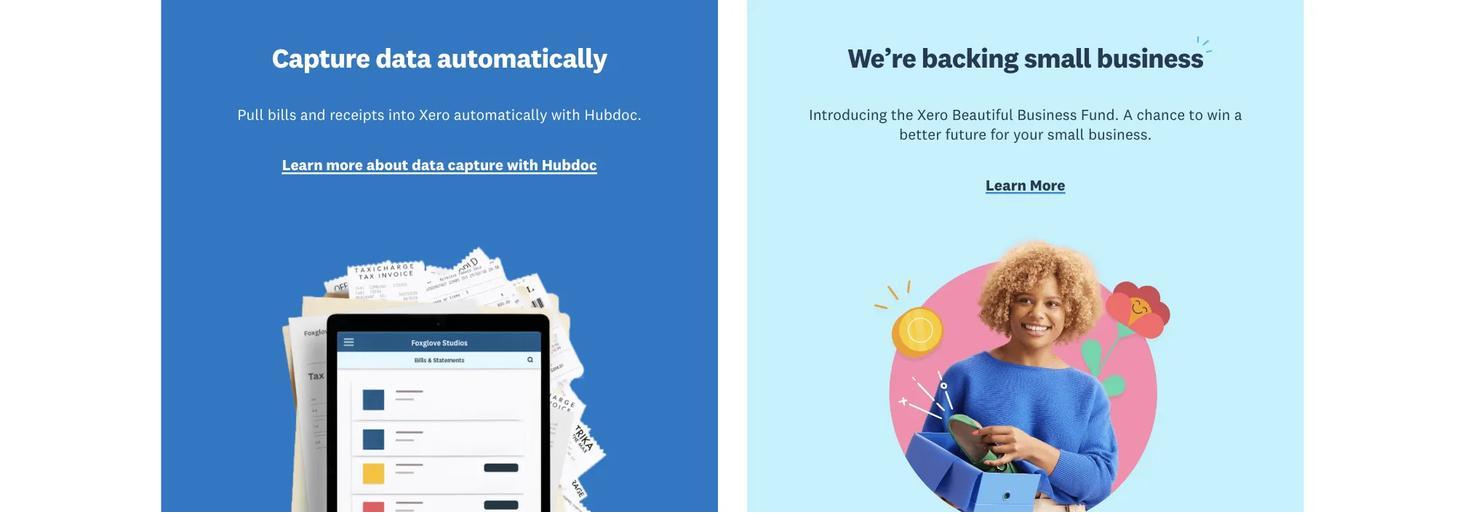 Task type: locate. For each thing, give the bounding box(es) containing it.
hubdoc
[[542, 155, 597, 174]]

we're
[[848, 41, 916, 75]]

learn
[[282, 155, 323, 174], [986, 175, 1026, 194]]

small inside introducing the xero beautiful business fund. a chance to win a better future for your small business.
[[1047, 125, 1084, 144]]

xero right 'into'
[[419, 105, 450, 124]]

pull
[[237, 105, 264, 124]]

0 horizontal spatial with
[[507, 155, 538, 174]]

1 vertical spatial learn
[[986, 175, 1026, 194]]

with
[[551, 105, 580, 124], [507, 155, 538, 174]]

automatically
[[437, 41, 607, 75], [454, 105, 547, 124]]

xero
[[419, 105, 450, 124], [917, 105, 948, 124]]

fund.
[[1081, 105, 1119, 124]]

data right about
[[412, 155, 444, 174]]

capture data automatically
[[272, 41, 607, 75]]

chance
[[1137, 105, 1185, 124]]

capture
[[272, 41, 370, 75]]

data
[[375, 41, 431, 75], [412, 155, 444, 174]]

for
[[990, 125, 1010, 144]]

your
[[1013, 125, 1044, 144]]

backing
[[922, 41, 1018, 75]]

into
[[388, 105, 415, 124]]

0 horizontal spatial learn
[[282, 155, 323, 174]]

learn more link
[[986, 175, 1065, 197]]

0 vertical spatial learn
[[282, 155, 323, 174]]

1 horizontal spatial learn
[[986, 175, 1026, 194]]

with left hubdoc
[[507, 155, 538, 174]]

0 vertical spatial data
[[375, 41, 431, 75]]

2 xero from the left
[[917, 105, 948, 124]]

small down business
[[1047, 125, 1084, 144]]

small
[[1024, 41, 1091, 75], [1047, 125, 1084, 144]]

xero up better
[[917, 105, 948, 124]]

0 vertical spatial small
[[1024, 41, 1091, 75]]

data up 'into'
[[375, 41, 431, 75]]

with left hubdoc. on the top
[[551, 105, 580, 124]]

the
[[891, 105, 913, 124]]

1 horizontal spatial xero
[[917, 105, 948, 124]]

0 horizontal spatial xero
[[419, 105, 450, 124]]

small up business
[[1024, 41, 1091, 75]]

a
[[1123, 105, 1133, 124]]

business.
[[1088, 125, 1152, 144]]

learn for data
[[282, 155, 323, 174]]

pull bills and receipts into xero automatically with hubdoc.
[[237, 105, 642, 124]]

1 vertical spatial small
[[1047, 125, 1084, 144]]

learn more
[[986, 175, 1065, 194]]

0 vertical spatial with
[[551, 105, 580, 124]]

introducing the xero beautiful business fund. a chance to win a better future for your small business.
[[809, 105, 1242, 144]]



Task type: describe. For each thing, give the bounding box(es) containing it.
business
[[1097, 41, 1204, 75]]

capture
[[448, 155, 503, 174]]

to
[[1189, 105, 1203, 124]]

receipts
[[329, 105, 385, 124]]

future
[[945, 125, 987, 144]]

business
[[1017, 105, 1077, 124]]

more
[[326, 155, 363, 174]]

xero inside introducing the xero beautiful business fund. a chance to win a better future for your small business.
[[917, 105, 948, 124]]

hubdoc.
[[584, 105, 642, 124]]

beautiful
[[952, 105, 1013, 124]]

learn for backing
[[986, 175, 1026, 194]]

learn more about data capture with hubdoc link
[[282, 155, 597, 178]]

a retail store owner holds a shoe box and smiles at the camera image
[[864, 225, 1187, 512]]

a
[[1234, 105, 1242, 124]]

1 xero from the left
[[419, 105, 450, 124]]

we're backing small
[[848, 41, 1097, 75]]

1 horizontal spatial with
[[551, 105, 580, 124]]

a tablet device shows scanned bills and statements over a pile of paperwork image
[[220, 219, 659, 512]]

learn more about data capture with hubdoc
[[282, 155, 597, 174]]

more
[[1030, 175, 1065, 194]]

1 vertical spatial data
[[412, 155, 444, 174]]

bills
[[268, 105, 296, 124]]

0 vertical spatial automatically
[[437, 41, 607, 75]]

introducing
[[809, 105, 887, 124]]

1 vertical spatial with
[[507, 155, 538, 174]]

1 vertical spatial automatically
[[454, 105, 547, 124]]

better
[[899, 125, 941, 144]]

about
[[366, 155, 408, 174]]

and
[[300, 105, 326, 124]]

win
[[1207, 105, 1230, 124]]



Task type: vqa. For each thing, say whether or not it's contained in the screenshot.
'Introducing the Xero Beautiful Business Fund. A chance to win a better future for your small business.'
yes



